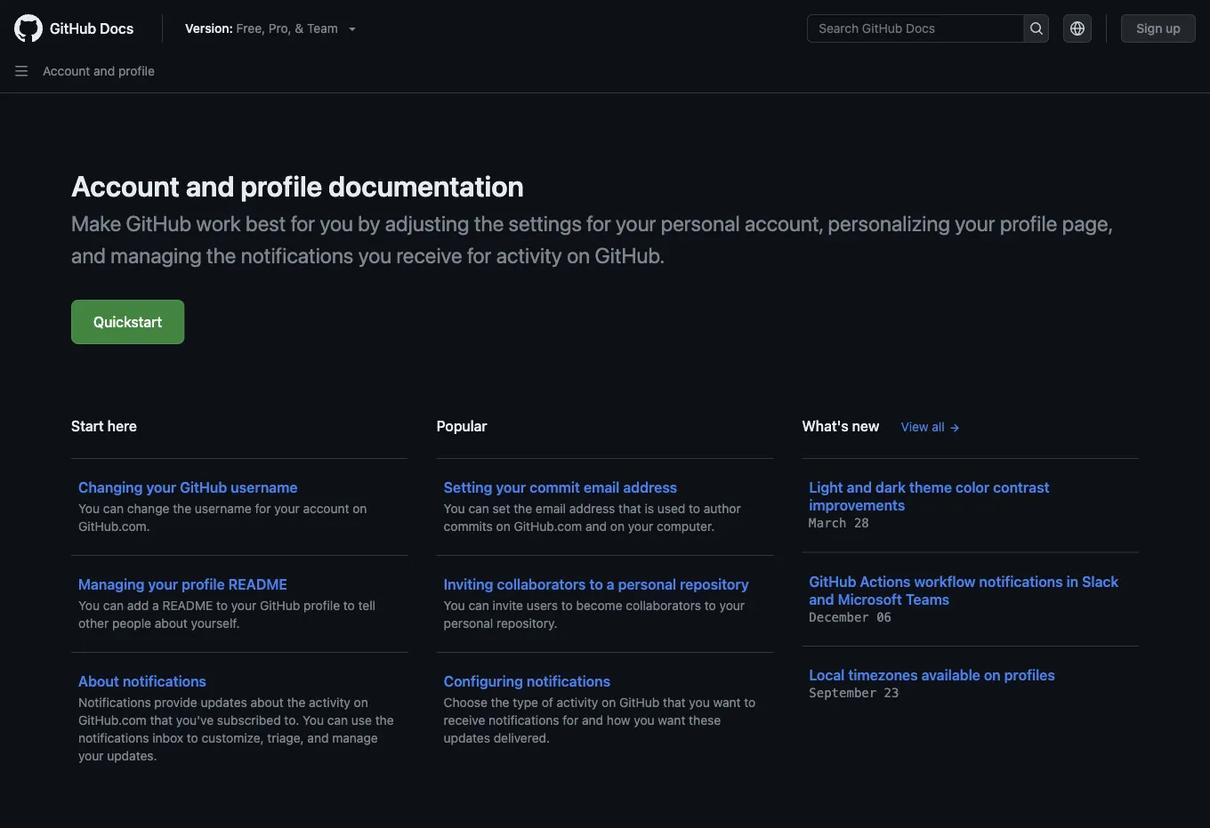 Task type: vqa. For each thing, say whether or not it's contained in the screenshot.
left the strong
no



Task type: locate. For each thing, give the bounding box(es) containing it.
popular
[[437, 418, 488, 435]]

for left how
[[563, 714, 579, 728]]

on down settings
[[567, 243, 590, 268]]

use
[[352, 714, 372, 728]]

for inside configuring notifications choose the type of activity on github that you want to receive notifications for and how you want these updates delivered.
[[563, 714, 579, 728]]

free,
[[236, 21, 265, 36]]

you right to.
[[303, 714, 324, 728]]

1 vertical spatial updates
[[444, 731, 491, 746]]

profile down docs
[[118, 64, 155, 78]]

your right 'personalizing' on the top
[[955, 211, 996, 236]]

None search field
[[808, 14, 1050, 43]]

you
[[320, 211, 353, 236], [358, 243, 392, 268], [689, 696, 710, 710], [634, 714, 655, 728]]

commits
[[444, 519, 493, 534]]

activity right the of
[[557, 696, 599, 710]]

address up is
[[624, 479, 678, 496]]

notifications
[[78, 696, 151, 710]]

select language: current language is english image
[[1071, 21, 1085, 36]]

notifications up the of
[[527, 674, 611, 690]]

0 horizontal spatial address
[[570, 502, 616, 516]]

1 vertical spatial want
[[658, 714, 686, 728]]

activity
[[496, 243, 563, 268], [309, 696, 351, 710], [557, 696, 599, 710]]

github inside account and profile documentation make github work best for you by adjusting the settings for your personal account, personalizing your profile page, and managing the notifications you receive for activity on github.
[[126, 211, 192, 236]]

activity inside configuring notifications choose the type of activity on github that you want to receive notifications for and how you want these updates delivered.
[[557, 696, 599, 710]]

updates down choose
[[444, 731, 491, 746]]

1 vertical spatial username
[[195, 502, 252, 516]]

page,
[[1063, 211, 1113, 236]]

on inside about notifications notifications provide updates about the activity on github.com that you've subscribed to. you can use the notifications inbox to customize, triage, and manage your updates.
[[354, 696, 368, 710]]

choose
[[444, 696, 488, 710]]

for
[[291, 211, 315, 236], [587, 211, 611, 236], [467, 243, 492, 268], [255, 502, 271, 516], [563, 714, 579, 728]]

december
[[810, 610, 870, 625]]

want left these
[[658, 714, 686, 728]]

account and profile
[[43, 64, 155, 78]]

about inside the managing your profile readme you can add a readme to your github profile to tell other people about yourself.
[[155, 617, 188, 631]]

receive down adjusting
[[397, 243, 463, 268]]

you inside about notifications notifications provide updates about the activity on github.com that you've subscribed to. you can use the notifications inbox to customize, triage, and manage your updates.
[[303, 714, 324, 728]]

and up 'inviting collaborators to a personal repository you can invite users to become collaborators to your personal repository.' on the bottom of the page
[[586, 519, 607, 534]]

you down changing
[[78, 502, 100, 516]]

all
[[932, 420, 945, 434]]

0 horizontal spatial collaborators
[[497, 576, 586, 593]]

personal up the become
[[618, 576, 677, 593]]

&
[[295, 21, 304, 36]]

0 vertical spatial updates
[[201, 696, 247, 710]]

0 horizontal spatial about
[[155, 617, 188, 631]]

dark
[[876, 479, 906, 496]]

you up "commits"
[[444, 502, 465, 516]]

of
[[542, 696, 554, 710]]

github inside the managing your profile readme you can add a readme to your github profile to tell other people about yourself.
[[260, 599, 300, 613]]

0 vertical spatial a
[[607, 576, 615, 593]]

0 horizontal spatial github.com
[[78, 714, 147, 728]]

can inside about notifications notifications provide updates about the activity on github.com that you've subscribed to. you can use the notifications inbox to customize, triage, and manage your updates.
[[327, 714, 348, 728]]

you inside changing your github username you can change the username for your account on github.com.
[[78, 502, 100, 516]]

your
[[616, 211, 656, 236], [955, 211, 996, 236], [146, 479, 176, 496], [496, 479, 526, 496], [274, 502, 300, 516], [628, 519, 654, 534], [148, 576, 178, 593], [231, 599, 257, 613], [720, 599, 745, 613], [78, 749, 104, 764]]

email down 'commit'
[[536, 502, 566, 516]]

updates
[[201, 696, 247, 710], [444, 731, 491, 746]]

personalizing
[[828, 211, 951, 236]]

account down github docs link
[[43, 64, 90, 78]]

pro,
[[269, 21, 292, 36]]

you up other
[[78, 599, 100, 613]]

and inside configuring notifications choose the type of activity on github that you want to receive notifications for and how you want these updates delivered.
[[582, 714, 604, 728]]

manage
[[332, 731, 378, 746]]

the right change
[[173, 502, 192, 516]]

updates.
[[107, 749, 157, 764]]

receive inside account and profile documentation make github work best for you by adjusting the settings for your personal account, personalizing your profile page, and managing the notifications you receive for activity on github.
[[397, 243, 463, 268]]

docs
[[100, 20, 134, 37]]

1 vertical spatial that
[[663, 696, 686, 710]]

about up the subscribed
[[251, 696, 284, 710]]

quickstart link
[[71, 300, 185, 345]]

0 horizontal spatial readme
[[162, 599, 213, 613]]

account inside account and profile documentation make github work best for you by adjusting the settings for your personal account, personalizing your profile page, and managing the notifications you receive for activity on github.
[[71, 169, 180, 203]]

receive down choose
[[444, 714, 486, 728]]

account for account and profile documentation make github work best for you by adjusting the settings for your personal account, personalizing your profile page, and managing the notifications you receive for activity on github.
[[71, 169, 180, 203]]

0 vertical spatial github.com
[[514, 519, 582, 534]]

activity inside about notifications notifications provide updates about the activity on github.com that you've subscribed to. you can use the notifications inbox to customize, triage, and manage your updates.
[[309, 696, 351, 710]]

collaborators down repository
[[626, 599, 702, 613]]

28
[[855, 516, 870, 531]]

the right use
[[375, 714, 394, 728]]

0 vertical spatial readme
[[229, 576, 287, 593]]

username
[[231, 479, 298, 496], [195, 502, 252, 516]]

notifications left in
[[980, 573, 1064, 590]]

on
[[567, 243, 590, 268], [353, 502, 367, 516], [496, 519, 511, 534], [611, 519, 625, 534], [985, 667, 1001, 684], [354, 696, 368, 710], [602, 696, 616, 710]]

you
[[78, 502, 100, 516], [444, 502, 465, 516], [78, 599, 100, 613], [444, 599, 465, 613], [303, 714, 324, 728]]

collaborators
[[497, 576, 586, 593], [626, 599, 702, 613]]

start
[[71, 418, 104, 435]]

main banner
[[0, 0, 1211, 93]]

github inside changing your github username you can change the username for your account on github.com.
[[180, 479, 227, 496]]

your left account
[[274, 502, 300, 516]]

github docs
[[50, 20, 134, 37]]

you inside 'inviting collaborators to a personal repository you can invite users to become collaborators to your personal repository.'
[[444, 599, 465, 613]]

color
[[956, 479, 990, 496]]

updates up the subscribed
[[201, 696, 247, 710]]

want
[[714, 696, 741, 710], [658, 714, 686, 728]]

profile for account and profile
[[118, 64, 155, 78]]

personal inside account and profile documentation make github work best for you by adjusting the settings for your personal account, personalizing your profile page, and managing the notifications you receive for activity on github.
[[661, 211, 740, 236]]

github
[[50, 20, 96, 37], [126, 211, 192, 236], [180, 479, 227, 496], [810, 573, 857, 590], [260, 599, 300, 613], [620, 696, 660, 710]]

and inside main banner
[[94, 64, 115, 78]]

0 vertical spatial personal
[[661, 211, 740, 236]]

is
[[645, 502, 654, 516]]

github inside configuring notifications choose the type of activity on github that you want to receive notifications for and how you want these updates delivered.
[[620, 696, 660, 710]]

profile for account and profile documentation make github work best for you by adjusting the settings for your personal account, personalizing your profile page, and managing the notifications you receive for activity on github.
[[241, 169, 323, 203]]

1 vertical spatial a
[[152, 599, 159, 613]]

managing your profile readme you can add a readme to your github profile to tell other people about yourself.
[[78, 576, 376, 631]]

you inside setting your commit email address you can set the email address that is used to author commits on github.com and on your computer.
[[444, 502, 465, 516]]

the left type
[[491, 696, 510, 710]]

that inside configuring notifications choose the type of activity on github that you want to receive notifications for and how you want these updates delivered.
[[663, 696, 686, 710]]

for down adjusting
[[467, 243, 492, 268]]

for left account
[[255, 502, 271, 516]]

make
[[71, 211, 121, 236]]

account and profile documentation make github work best for you by adjusting the settings for your personal account, personalizing your profile page, and managing the notifications you receive for activity on github.
[[71, 169, 1113, 268]]

on up use
[[354, 696, 368, 710]]

collaborators up users
[[497, 576, 586, 593]]

you left by in the left top of the page
[[320, 211, 353, 236]]

and up improvements
[[847, 479, 872, 496]]

what's
[[802, 418, 849, 435]]

1 horizontal spatial collaborators
[[626, 599, 702, 613]]

want up these
[[714, 696, 741, 710]]

sign up
[[1137, 21, 1181, 36]]

readme
[[229, 576, 287, 593], [162, 599, 213, 613]]

on up how
[[602, 696, 616, 710]]

2 vertical spatial that
[[150, 714, 173, 728]]

can up github.com.
[[103, 502, 124, 516]]

provide
[[154, 696, 197, 710]]

can left use
[[327, 714, 348, 728]]

updates inside about notifications notifications provide updates about the activity on github.com that you've subscribed to. you can use the notifications inbox to customize, triage, and manage your updates.
[[201, 696, 247, 710]]

your up change
[[146, 479, 176, 496]]

the left settings
[[474, 211, 504, 236]]

invite
[[493, 599, 523, 613]]

changing
[[78, 479, 143, 496]]

the down work
[[207, 243, 236, 268]]

and down docs
[[94, 64, 115, 78]]

1 vertical spatial receive
[[444, 714, 486, 728]]

1 vertical spatial about
[[251, 696, 284, 710]]

0 vertical spatial address
[[624, 479, 678, 496]]

tell
[[358, 599, 376, 613]]

personal down the inviting
[[444, 617, 493, 631]]

can down managing
[[103, 599, 124, 613]]

updates inside configuring notifications choose the type of activity on github that you want to receive notifications for and how you want these updates delivered.
[[444, 731, 491, 746]]

about right people
[[155, 617, 188, 631]]

activity up manage
[[309, 696, 351, 710]]

you down the inviting
[[444, 599, 465, 613]]

and inside github actions workflow notifications in slack and microsoft teams december 06
[[810, 591, 835, 608]]

receive inside configuring notifications choose the type of activity on github that you want to receive notifications for and how you want these updates delivered.
[[444, 714, 486, 728]]

1 horizontal spatial updates
[[444, 731, 491, 746]]

0 horizontal spatial email
[[536, 502, 566, 516]]

version: free, pro, & team
[[185, 21, 338, 36]]

your left updates.
[[78, 749, 104, 764]]

0 horizontal spatial want
[[658, 714, 686, 728]]

setting your commit email address you can set the email address that is used to author commits on github.com and on your computer.
[[444, 479, 741, 534]]

1 horizontal spatial about
[[251, 696, 284, 710]]

0 vertical spatial receive
[[397, 243, 463, 268]]

on right account
[[353, 502, 367, 516]]

1 vertical spatial readme
[[162, 599, 213, 613]]

and right triage,
[[308, 731, 329, 746]]

email right 'commit'
[[584, 479, 620, 496]]

a up the become
[[607, 576, 615, 593]]

managing
[[78, 576, 145, 593]]

23
[[885, 686, 900, 701]]

can down the inviting
[[469, 599, 489, 613]]

notifications down best
[[241, 243, 354, 268]]

address down 'commit'
[[570, 502, 616, 516]]

0 horizontal spatial a
[[152, 599, 159, 613]]

1 horizontal spatial github.com
[[514, 519, 582, 534]]

profiles
[[1005, 667, 1056, 684]]

1 vertical spatial email
[[536, 502, 566, 516]]

0 horizontal spatial updates
[[201, 696, 247, 710]]

on left "profiles" in the right of the page
[[985, 667, 1001, 684]]

notifications down type
[[489, 714, 560, 728]]

sign
[[1137, 21, 1163, 36]]

1 horizontal spatial a
[[607, 576, 615, 593]]

can up "commits"
[[469, 502, 489, 516]]

to
[[689, 502, 701, 516], [590, 576, 603, 593], [216, 599, 228, 613], [343, 599, 355, 613], [562, 599, 573, 613], [705, 599, 716, 613], [745, 696, 756, 710], [187, 731, 198, 746]]

0 vertical spatial email
[[584, 479, 620, 496]]

team
[[307, 21, 338, 36]]

profile up best
[[241, 169, 323, 203]]

0 vertical spatial about
[[155, 617, 188, 631]]

on inside changing your github username you can change the username for your account on github.com.
[[353, 502, 367, 516]]

profile up yourself. at the left bottom of page
[[182, 576, 225, 593]]

and up december
[[810, 591, 835, 608]]

a inside 'inviting collaborators to a personal repository you can invite users to become collaborators to your personal repository.'
[[607, 576, 615, 593]]

0 horizontal spatial that
[[150, 714, 173, 728]]

profile inside main banner
[[118, 64, 155, 78]]

september 23 element
[[810, 686, 900, 701]]

0 vertical spatial that
[[619, 502, 642, 516]]

personal
[[661, 211, 740, 236], [618, 576, 677, 593], [444, 617, 493, 631]]

a right add on the left bottom
[[152, 599, 159, 613]]

the right set
[[514, 502, 533, 516]]

github.com down notifications
[[78, 714, 147, 728]]

you inside the managing your profile readme you can add a readme to your github profile to tell other people about yourself.
[[78, 599, 100, 613]]

account up make
[[71, 169, 180, 203]]

view all
[[901, 420, 945, 434]]

1 vertical spatial collaborators
[[626, 599, 702, 613]]

1 vertical spatial github.com
[[78, 714, 147, 728]]

delivered.
[[494, 731, 550, 746]]

1 horizontal spatial email
[[584, 479, 620, 496]]

notifications
[[241, 243, 354, 268], [980, 573, 1064, 590], [123, 674, 207, 690], [527, 674, 611, 690], [489, 714, 560, 728], [78, 731, 149, 746]]

account for account and profile
[[43, 64, 90, 78]]

users
[[527, 599, 558, 613]]

notifications inside github actions workflow notifications in slack and microsoft teams december 06
[[980, 573, 1064, 590]]

1 vertical spatial personal
[[618, 576, 677, 593]]

can inside setting your commit email address you can set the email address that is used to author commits on github.com and on your computer.
[[469, 502, 489, 516]]

activity down settings
[[496, 243, 563, 268]]

best
[[246, 211, 286, 236]]

1 horizontal spatial want
[[714, 696, 741, 710]]

you down by in the left top of the page
[[358, 243, 392, 268]]

your down repository
[[720, 599, 745, 613]]

and left how
[[582, 714, 604, 728]]

slack
[[1083, 573, 1119, 590]]

Search GitHub Docs search field
[[809, 15, 1024, 42]]

github.com down 'commit'
[[514, 519, 582, 534]]

can inside 'inviting collaborators to a personal repository you can invite users to become collaborators to your personal repository.'
[[469, 599, 489, 613]]

about
[[78, 674, 119, 690]]

and inside setting your commit email address you can set the email address that is used to author commits on github.com and on your computer.
[[586, 519, 607, 534]]

account inside main banner
[[43, 64, 90, 78]]

address
[[624, 479, 678, 496], [570, 502, 616, 516]]

a
[[607, 576, 615, 593], [152, 599, 159, 613]]

change
[[127, 502, 170, 516]]

github.com
[[514, 519, 582, 534], [78, 714, 147, 728]]

1 horizontal spatial that
[[619, 502, 642, 516]]

account
[[43, 64, 90, 78], [71, 169, 180, 203]]

0 vertical spatial account
[[43, 64, 90, 78]]

2 horizontal spatial that
[[663, 696, 686, 710]]

the inside setting your commit email address you can set the email address that is used to author commits on github.com and on your computer.
[[514, 502, 533, 516]]

1 vertical spatial account
[[71, 169, 180, 203]]

personal up github.
[[661, 211, 740, 236]]



Task type: describe. For each thing, give the bounding box(es) containing it.
light and dark theme color contrast improvements march 28
[[810, 479, 1050, 531]]

on inside configuring notifications choose the type of activity on github that you want to receive notifications for and how you want these updates delivered.
[[602, 696, 616, 710]]

workflow
[[915, 573, 976, 590]]

the up to.
[[287, 696, 306, 710]]

customize,
[[202, 731, 264, 746]]

github.com.
[[78, 519, 150, 534]]

account,
[[745, 211, 824, 236]]

on inside local timezones available on profiles september 23
[[985, 667, 1001, 684]]

start here
[[71, 418, 137, 435]]

set
[[493, 502, 511, 516]]

0 vertical spatial username
[[231, 479, 298, 496]]

theme
[[910, 479, 953, 496]]

github inside github actions workflow notifications in slack and microsoft teams december 06
[[810, 573, 857, 590]]

author
[[704, 502, 741, 516]]

timezones
[[849, 667, 918, 684]]

can inside changing your github username you can change the username for your account on github.com.
[[103, 502, 124, 516]]

september
[[810, 686, 877, 701]]

that inside about notifications notifications provide updates about the activity on github.com that you've subscribed to. you can use the notifications inbox to customize, triage, and manage your updates.
[[150, 714, 173, 728]]

version:
[[185, 21, 233, 36]]

other
[[78, 617, 109, 631]]

used
[[658, 502, 686, 516]]

yourself.
[[191, 617, 240, 631]]

1 horizontal spatial readme
[[229, 576, 287, 593]]

0 vertical spatial collaborators
[[497, 576, 586, 593]]

a inside the managing your profile readme you can add a readme to your github profile to tell other people about yourself.
[[152, 599, 159, 613]]

notifications up updates.
[[78, 731, 149, 746]]

actions
[[860, 573, 911, 590]]

your down is
[[628, 519, 654, 534]]

0 vertical spatial want
[[714, 696, 741, 710]]

to inside configuring notifications choose the type of activity on github that you want to receive notifications for and how you want these updates delivered.
[[745, 696, 756, 710]]

local timezones available on profiles september 23
[[810, 667, 1056, 701]]

work
[[196, 211, 241, 236]]

for right best
[[291, 211, 315, 236]]

on left computer.
[[611, 519, 625, 534]]

repository.
[[497, 617, 558, 631]]

contrast
[[994, 479, 1050, 496]]

github inside main banner
[[50, 20, 96, 37]]

1 horizontal spatial address
[[624, 479, 678, 496]]

triage,
[[267, 731, 304, 746]]

can inside the managing your profile readme you can add a readme to your github profile to tell other people about yourself.
[[103, 599, 124, 613]]

repository
[[680, 576, 749, 593]]

profile left tell
[[304, 599, 340, 613]]

configuring notifications choose the type of activity on github that you want to receive notifications for and how you want these updates delivered.
[[444, 674, 756, 746]]

you up these
[[689, 696, 710, 710]]

quickstart
[[93, 314, 162, 331]]

how
[[607, 714, 631, 728]]

configuring
[[444, 674, 523, 690]]

activity inside account and profile documentation make github work best for you by adjusting the settings for your personal account, personalizing your profile page, and managing the notifications you receive for activity on github.
[[496, 243, 563, 268]]

on inside account and profile documentation make github work best for you by adjusting the settings for your personal account, personalizing your profile page, and managing the notifications you receive for activity on github.
[[567, 243, 590, 268]]

your inside about notifications notifications provide updates about the activity on github.com that you've subscribed to. you can use the notifications inbox to customize, triage, and manage your updates.
[[78, 749, 104, 764]]

microsoft
[[838, 591, 903, 608]]

github.com inside about notifications notifications provide updates about the activity on github.com that you've subscribed to. you can use the notifications inbox to customize, triage, and manage your updates.
[[78, 714, 147, 728]]

march 28 element
[[810, 516, 870, 531]]

for up github.
[[587, 211, 611, 236]]

commit
[[530, 479, 580, 496]]

to inside about notifications notifications provide updates about the activity on github.com that you've subscribed to. you can use the notifications inbox to customize, triage, and manage your updates.
[[187, 731, 198, 746]]

2 vertical spatial personal
[[444, 617, 493, 631]]

your up github.
[[616, 211, 656, 236]]

and inside about notifications notifications provide updates about the activity on github.com that you've subscribed to. you can use the notifications inbox to customize, triage, and manage your updates.
[[308, 731, 329, 746]]

new
[[853, 418, 880, 435]]

view
[[901, 420, 929, 434]]

here
[[107, 418, 137, 435]]

to.
[[284, 714, 299, 728]]

documentation
[[329, 169, 524, 203]]

managing
[[111, 243, 202, 268]]

on down set
[[496, 519, 511, 534]]

local
[[810, 667, 845, 684]]

your up set
[[496, 479, 526, 496]]

by
[[358, 211, 381, 236]]

people
[[112, 617, 151, 631]]

github docs link
[[14, 14, 148, 43]]

1 vertical spatial address
[[570, 502, 616, 516]]

account and profile link
[[43, 64, 155, 78]]

inviting
[[444, 576, 494, 593]]

adjusting
[[385, 211, 470, 236]]

up
[[1166, 21, 1181, 36]]

and inside light and dark theme color contrast improvements march 28
[[847, 479, 872, 496]]

improvements
[[810, 497, 906, 514]]

in
[[1067, 573, 1079, 590]]

about notifications notifications provide updates about the activity on github.com that you've subscribed to. you can use the notifications inbox to customize, triage, and manage your updates.
[[78, 674, 394, 764]]

the inside changing your github username you can change the username for your account on github.com.
[[173, 502, 192, 516]]

profile for managing your profile readme you can add a readme to your github profile to tell other people about yourself.
[[182, 576, 225, 593]]

add
[[127, 599, 149, 613]]

triangle down image
[[345, 21, 360, 36]]

the inside configuring notifications choose the type of activity on github that you want to receive notifications for and how you want these updates delivered.
[[491, 696, 510, 710]]

inviting collaborators to a personal repository you can invite users to become collaborators to your personal repository.
[[444, 576, 749, 631]]

your up add on the left bottom
[[148, 576, 178, 593]]

sign up link
[[1122, 14, 1197, 43]]

available
[[922, 667, 981, 684]]

profile left "page,"
[[1001, 211, 1058, 236]]

search image
[[1030, 21, 1044, 36]]

to inside setting your commit email address you can set the email address that is used to author commits on github.com and on your computer.
[[689, 502, 701, 516]]

github actions workflow notifications in slack and microsoft teams december 06
[[810, 573, 1119, 625]]

december 06 element
[[810, 610, 892, 625]]

github.
[[595, 243, 665, 268]]

you've
[[176, 714, 214, 728]]

your up yourself. at the left bottom of page
[[231, 599, 257, 613]]

what's new
[[802, 418, 880, 435]]

type
[[513, 696, 539, 710]]

and down make
[[71, 243, 106, 268]]

for inside changing your github username you can change the username for your account on github.com.
[[255, 502, 271, 516]]

and up work
[[186, 169, 235, 203]]

notifications up provide
[[123, 674, 207, 690]]

these
[[689, 714, 721, 728]]

settings
[[509, 211, 582, 236]]

github.com inside setting your commit email address you can set the email address that is used to author commits on github.com and on your computer.
[[514, 519, 582, 534]]

computer.
[[657, 519, 715, 534]]

open sidebar image
[[14, 64, 28, 78]]

your inside 'inviting collaborators to a personal repository you can invite users to become collaborators to your personal repository.'
[[720, 599, 745, 613]]

notifications inside account and profile documentation make github work best for you by adjusting the settings for your personal account, personalizing your profile page, and managing the notifications you receive for activity on github.
[[241, 243, 354, 268]]

06
[[877, 610, 892, 625]]

about inside about notifications notifications provide updates about the activity on github.com that you've subscribed to. you can use the notifications inbox to customize, triage, and manage your updates.
[[251, 696, 284, 710]]

you right how
[[634, 714, 655, 728]]

subscribed
[[217, 714, 281, 728]]

account
[[303, 502, 349, 516]]

march
[[810, 516, 847, 531]]

become
[[577, 599, 623, 613]]

setting
[[444, 479, 493, 496]]

that inside setting your commit email address you can set the email address that is used to author commits on github.com and on your computer.
[[619, 502, 642, 516]]



